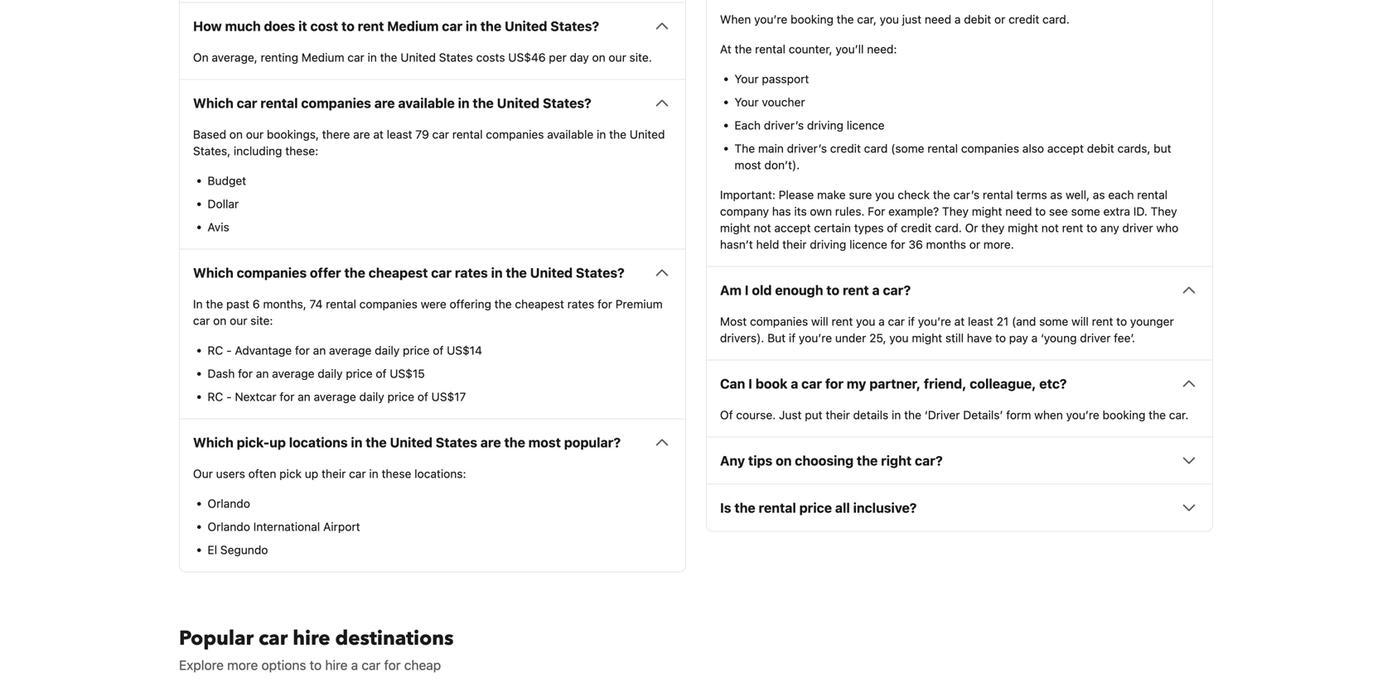 Task type: locate. For each thing, give the bounding box(es) containing it.
for left 36
[[891, 238, 905, 251]]

car right 79
[[432, 127, 449, 141]]

orlando for orlando international airport
[[208, 520, 250, 534]]

el
[[208, 543, 217, 557]]

daily
[[375, 344, 400, 357], [318, 367, 343, 381], [359, 390, 384, 404]]

companies inside dropdown button
[[237, 265, 307, 281]]

rent inside how much does it cost to rent medium car in the united states? 'dropdown button'
[[358, 18, 384, 34]]

rental right (some
[[928, 142, 958, 155]]

your for your passport
[[735, 72, 759, 86]]

pick-
[[237, 435, 269, 451]]

partner,
[[870, 376, 921, 392]]

1 horizontal spatial if
[[908, 315, 915, 328]]

0 horizontal spatial car?
[[883, 282, 911, 298]]

0 horizontal spatial at
[[373, 127, 384, 141]]

3 which from the top
[[193, 435, 234, 451]]

1 rc from the top
[[208, 344, 223, 357]]

if down am i old enough to rent a car? dropdown button at the top
[[908, 315, 915, 328]]

at up still
[[954, 315, 965, 328]]

1 not from the left
[[754, 221, 771, 235]]

card.
[[1043, 12, 1070, 26], [935, 221, 962, 235]]

1 vertical spatial driving
[[810, 238, 846, 251]]

up right pick
[[305, 467, 318, 481]]

united inside dropdown button
[[497, 95, 540, 111]]

1 horizontal spatial an
[[298, 390, 311, 404]]

'young
[[1041, 331, 1077, 345]]

0 horizontal spatial not
[[754, 221, 771, 235]]

to right enough
[[827, 282, 840, 298]]

destinations
[[335, 626, 454, 653]]

just
[[902, 12, 922, 26]]

rental inside based on our bookings, there are at least 79 car rental companies available in the united states, including these:
[[452, 127, 483, 141]]

companies up the months,
[[237, 265, 307, 281]]

daily for advantage
[[375, 344, 400, 357]]

0 vertical spatial an
[[313, 344, 326, 357]]

on inside based on our bookings, there are at least 79 car rental companies available in the united states, including these:
[[229, 127, 243, 141]]

1 vertical spatial rc
[[208, 390, 223, 404]]

2 vertical spatial our
[[230, 314, 247, 328]]

0 vertical spatial some
[[1071, 205, 1100, 218]]

any
[[720, 453, 745, 469]]

companies down which companies offer the cheapest car rates in the united states?
[[359, 297, 418, 311]]

1 vertical spatial at
[[954, 315, 965, 328]]

1 vertical spatial your
[[735, 95, 759, 109]]

available down day
[[547, 127, 594, 141]]

medium down cost
[[301, 50, 344, 64]]

1 vertical spatial driver's
[[787, 142, 827, 155]]

companies inside based on our bookings, there are at least 79 car rental companies available in the united states, including these:
[[486, 127, 544, 141]]

i inside can i book a car for my partner, friend, colleague, etc? dropdown button
[[749, 376, 752, 392]]

1 vertical spatial which
[[193, 265, 234, 281]]

in the past 6 months, 74 rental companies were offering the cheapest rates for premium car on our site:
[[193, 297, 663, 328]]

at the rental counter, you'll need:
[[720, 42, 897, 56]]

am i old enough to rent a car?
[[720, 282, 911, 298]]

friend,
[[924, 376, 967, 392]]

as up see
[[1050, 188, 1063, 202]]

they down car's
[[942, 205, 969, 218]]

will down am i old enough to rent a car?
[[811, 315, 829, 328]]

our left the site.
[[609, 50, 626, 64]]

or
[[965, 221, 978, 235]]

1 vertical spatial our
[[246, 127, 264, 141]]

1 horizontal spatial most
[[735, 158, 761, 172]]

their right held
[[782, 238, 807, 251]]

- for advantage
[[226, 344, 232, 357]]

which pick-up locations in the united states are the most popular?
[[193, 435, 621, 451]]

hire right options
[[325, 658, 348, 674]]

1 horizontal spatial need
[[1005, 205, 1032, 218]]

1 vertical spatial states
[[436, 435, 477, 451]]

company
[[720, 205, 769, 218]]

the inside important: please make sure you check the car's rental terms as well, as each rental company has its own rules. for example? they might need to see some extra id. they might not accept certain types of credit card. or they might not rent to any driver who hasn't held their driving licence for 36 months or more.
[[933, 188, 950, 202]]

available
[[398, 95, 455, 111], [547, 127, 594, 141]]

orlando up the el segundo
[[208, 520, 250, 534]]

0 horizontal spatial an
[[256, 367, 269, 381]]

accept down its
[[774, 221, 811, 235]]

check
[[898, 188, 930, 202]]

price down us$15
[[387, 390, 414, 404]]

for down destinations
[[384, 658, 401, 674]]

rc for rc - nextcar for an average daily price of us$17
[[208, 390, 223, 404]]

- down dash
[[226, 390, 232, 404]]

states up locations:
[[436, 435, 477, 451]]

an
[[313, 344, 326, 357], [256, 367, 269, 381], [298, 390, 311, 404]]

a inside am i old enough to rent a car? dropdown button
[[872, 282, 880, 298]]

rc - advantage for an average daily price of us$14
[[208, 344, 482, 357]]

how much does it cost to rent medium car in the united states?
[[193, 18, 599, 34]]

1 horizontal spatial at
[[954, 315, 965, 328]]

2 horizontal spatial credit
[[1009, 12, 1040, 26]]

budget
[[208, 174, 246, 188]]

of
[[720, 408, 733, 422]]

i inside am i old enough to rent a car? dropdown button
[[745, 282, 749, 298]]

card. inside important: please make sure you check the car's rental terms as well, as each rental company has its own rules. for example? they might need to see some extra id. they might not accept certain types of credit card. or they might not rent to any driver who hasn't held their driving licence for 36 months or more.
[[935, 221, 962, 235]]

options
[[261, 658, 306, 674]]

0 vertical spatial need
[[925, 12, 951, 26]]

dollar
[[208, 197, 239, 211]]

0 vertical spatial states?
[[551, 18, 599, 34]]

- for nextcar
[[226, 390, 232, 404]]

available inside based on our bookings, there are at least 79 car rental companies available in the united states, including these:
[[547, 127, 594, 141]]

our up "including"
[[246, 127, 264, 141]]

when
[[720, 12, 751, 26]]

2 horizontal spatial an
[[313, 344, 326, 357]]

most left 'popular?'
[[528, 435, 561, 451]]

0 horizontal spatial least
[[387, 127, 412, 141]]

accept inside important: please make sure you check the car's rental terms as well, as each rental company has its own rules. for example? they might need to see some extra id. they might not accept certain types of credit card. or they might not rent to any driver who hasn't held their driving licence for 36 months or more.
[[774, 221, 811, 235]]

0 horizontal spatial debit
[[964, 12, 991, 26]]

licence down types
[[850, 238, 888, 251]]

2 vertical spatial average
[[314, 390, 356, 404]]

as right well,
[[1093, 188, 1105, 202]]

counter,
[[789, 42, 833, 56]]

put
[[805, 408, 823, 422]]

1 horizontal spatial rates
[[567, 297, 594, 311]]

driver's down each driver's driving licence
[[787, 142, 827, 155]]

might up hasn't
[[720, 221, 751, 235]]

0 vertical spatial or
[[995, 12, 1006, 26]]

car up options
[[259, 626, 288, 653]]

0 horizontal spatial if
[[789, 331, 796, 345]]

tips
[[748, 453, 773, 469]]

car inside most companies will rent you a car if you're at least 21 (and some will rent to younger drivers). but if you're under 25, you might still have to pay a 'young driver fee'.
[[888, 315, 905, 328]]

up up pick
[[269, 435, 286, 451]]

1 horizontal spatial up
[[305, 467, 318, 481]]

1 vertical spatial car?
[[915, 453, 943, 469]]

need down terms
[[1005, 205, 1032, 218]]

2 vertical spatial are
[[480, 435, 501, 451]]

which for which companies offer the cheapest car rates in the united states?
[[193, 265, 234, 281]]

car inside dropdown button
[[237, 95, 257, 111]]

1 vertical spatial -
[[226, 390, 232, 404]]

74
[[310, 297, 323, 311]]

0 horizontal spatial will
[[811, 315, 829, 328]]

some down well,
[[1071, 205, 1100, 218]]

their
[[782, 238, 807, 251], [826, 408, 850, 422], [322, 467, 346, 481]]

0 horizontal spatial accept
[[774, 221, 811, 235]]

0 horizontal spatial are
[[353, 127, 370, 141]]

1 horizontal spatial will
[[1072, 315, 1089, 328]]

1 horizontal spatial they
[[1151, 205, 1177, 218]]

important: please make sure you check the car's rental terms as well, as each rental company has its own rules. for example? they might need to see some extra id. they might not accept certain types of credit card. or they might not rent to any driver who hasn't held their driving licence for 36 months or more.
[[720, 188, 1179, 251]]

they
[[942, 205, 969, 218], [1151, 205, 1177, 218]]

1 vertical spatial rates
[[567, 297, 594, 311]]

0 horizontal spatial up
[[269, 435, 286, 451]]

companies up there
[[301, 95, 371, 111]]

i right can
[[749, 376, 752, 392]]

2 which from the top
[[193, 265, 234, 281]]

rent inside am i old enough to rent a car? dropdown button
[[843, 282, 869, 298]]

is the rental price all inclusive?
[[720, 500, 917, 516]]

orlando down users
[[208, 497, 250, 511]]

of left us$15
[[376, 367, 387, 381]]

car? right right
[[915, 453, 943, 469]]

on right based
[[229, 127, 243, 141]]

which
[[193, 95, 234, 111], [193, 265, 234, 281], [193, 435, 234, 451]]

1 horizontal spatial as
[[1093, 188, 1105, 202]]

most inside dropdown button
[[528, 435, 561, 451]]

types
[[854, 221, 884, 235]]

our down past on the left top of page
[[230, 314, 247, 328]]

1 horizontal spatial booking
[[1103, 408, 1146, 422]]

1 horizontal spatial cheapest
[[515, 297, 564, 311]]

2 orlando from the top
[[208, 520, 250, 534]]

your up each
[[735, 95, 759, 109]]

0 horizontal spatial driver
[[1080, 331, 1111, 345]]

orlando
[[208, 497, 250, 511], [208, 520, 250, 534]]

rates left premium
[[567, 297, 594, 311]]

the
[[735, 142, 755, 155]]

price left all
[[799, 500, 832, 516]]

1 vertical spatial orlando
[[208, 520, 250, 534]]

0 vertical spatial -
[[226, 344, 232, 357]]

1 vertical spatial are
[[353, 127, 370, 141]]

accept right also
[[1047, 142, 1084, 155]]

you up the 25,
[[856, 315, 875, 328]]

the main driver's credit card (some rental companies also accept debit cards, but most don't).
[[735, 142, 1172, 172]]

1 vertical spatial i
[[749, 376, 752, 392]]

or inside important: please make sure you check the car's rental terms as well, as each rental company has its own rules. for example? they might need to see some extra id. they might not accept certain types of credit card. or they might not rent to any driver who hasn't held their driving licence for 36 months or more.
[[969, 238, 980, 251]]

daily up us$15
[[375, 344, 400, 357]]

1 vertical spatial if
[[789, 331, 796, 345]]

1 vertical spatial daily
[[318, 367, 343, 381]]

which up our
[[193, 435, 234, 451]]

licence up card
[[847, 118, 885, 132]]

avis
[[208, 220, 229, 234]]

hire
[[293, 626, 330, 653], [325, 658, 348, 674]]

licence inside important: please make sure you check the car's rental terms as well, as each rental company has its own rules. for example? they might need to see some extra id. they might not accept certain types of credit card. or they might not rent to any driver who hasn't held their driving licence for 36 months or more.
[[850, 238, 888, 251]]

each driver's driving licence
[[735, 118, 885, 132]]

medium up on average, renting medium car in the united states costs us$46 per day on our site.
[[387, 18, 439, 34]]

average down dash for an average daily price of us$15
[[314, 390, 356, 404]]

2 horizontal spatial their
[[826, 408, 850, 422]]

1 vertical spatial some
[[1039, 315, 1068, 328]]

there
[[322, 127, 350, 141]]

1 vertical spatial debit
[[1087, 142, 1114, 155]]

for left premium
[[598, 297, 612, 311]]

0 vertical spatial driver
[[1122, 221, 1153, 235]]

0 horizontal spatial their
[[322, 467, 346, 481]]

are inside dropdown button
[[374, 95, 395, 111]]

cost
[[310, 18, 338, 34]]

0 horizontal spatial credit
[[830, 142, 861, 155]]

to inside 'dropdown button'
[[341, 18, 355, 34]]

2 vertical spatial which
[[193, 435, 234, 451]]

which inside dropdown button
[[193, 95, 234, 111]]

daily down the rc - advantage for an average daily price of us$14
[[359, 390, 384, 404]]

1 which from the top
[[193, 95, 234, 111]]

cheapest
[[369, 265, 428, 281], [515, 297, 564, 311]]

car? down 36
[[883, 282, 911, 298]]

not up held
[[754, 221, 771, 235]]

explore
[[179, 658, 224, 674]]

our inside based on our bookings, there are at least 79 car rental companies available in the united states, including these:
[[246, 127, 264, 141]]

car down in
[[193, 314, 210, 328]]

least up have
[[968, 315, 994, 328]]

on inside in the past 6 months, 74 rental companies were offering the cheapest rates for premium car on our site:
[[213, 314, 227, 328]]

0 horizontal spatial they
[[942, 205, 969, 218]]

rates up offering
[[455, 265, 488, 281]]

2 vertical spatial an
[[298, 390, 311, 404]]

debit right 'just'
[[964, 12, 991, 26]]

which up in
[[193, 265, 234, 281]]

car inside based on our bookings, there are at least 79 car rental companies available in the united states, including these:
[[432, 127, 449, 141]]

credit inside the main driver's credit card (some rental companies also accept debit cards, but most don't).
[[830, 142, 861, 155]]

0 vertical spatial rc
[[208, 344, 223, 357]]

which for which pick-up locations in the united states are the most popular?
[[193, 435, 234, 451]]

0 vertical spatial hire
[[293, 626, 330, 653]]

are inside based on our bookings, there are at least 79 car rental companies available in the united states, including these:
[[353, 127, 370, 141]]

average up dash for an average daily price of us$15
[[329, 344, 372, 357]]

1 horizontal spatial some
[[1071, 205, 1100, 218]]

users
[[216, 467, 245, 481]]

are
[[374, 95, 395, 111], [353, 127, 370, 141], [480, 435, 501, 451]]

our
[[609, 50, 626, 64], [246, 127, 264, 141], [230, 314, 247, 328]]

companies down us$46
[[486, 127, 544, 141]]

1 vertical spatial most
[[528, 435, 561, 451]]

1 vertical spatial card.
[[935, 221, 962, 235]]

1 horizontal spatial or
[[995, 12, 1006, 26]]

need right 'just'
[[925, 12, 951, 26]]

most companies will rent you a car if you're at least 21 (and some will rent to younger drivers). but if you're under 25, you might still have to pay a 'young driver fee'.
[[720, 315, 1174, 345]]

our inside in the past 6 months, 74 rental companies were offering the cheapest rates for premium car on our site:
[[230, 314, 247, 328]]

as
[[1050, 188, 1063, 202], [1093, 188, 1105, 202]]

a inside can i book a car for my partner, friend, colleague, etc? dropdown button
[[791, 376, 798, 392]]

i left old
[[745, 282, 749, 298]]

0 vertical spatial most
[[735, 158, 761, 172]]

you inside important: please make sure you check the car's rental terms as well, as each rental company has its own rules. for example? they might need to see some extra id. they might not accept certain types of credit card. or they might not rent to any driver who hasn't held their driving licence for 36 months or more.
[[875, 188, 895, 202]]

1 vertical spatial accept
[[774, 221, 811, 235]]

an down advantage
[[256, 367, 269, 381]]

driver inside important: please make sure you check the car's rental terms as well, as each rental company has its own rules. for example? they might need to see some extra id. they might not accept certain types of credit card. or they might not rent to any driver who hasn't held their driving licence for 36 months or more.
[[1122, 221, 1153, 235]]

they up who
[[1151, 205, 1177, 218]]

states? inside 'dropdown button'
[[551, 18, 599, 34]]

to inside popular car hire destinations explore more options to hire a car for cheap
[[310, 658, 322, 674]]

0 vertical spatial least
[[387, 127, 412, 141]]

1 vertical spatial or
[[969, 238, 980, 251]]

car up partner,
[[888, 315, 905, 328]]

cards,
[[1118, 142, 1151, 155]]

they
[[981, 221, 1005, 235]]

cheap
[[404, 658, 441, 674]]

0 horizontal spatial card.
[[935, 221, 962, 235]]

car inside 'dropdown button'
[[442, 18, 463, 34]]

0 vertical spatial your
[[735, 72, 759, 86]]

when you're booking the car, you just need a debit or credit card.
[[720, 12, 1070, 26]]

0 vertical spatial booking
[[791, 12, 834, 26]]

0 vertical spatial i
[[745, 282, 749, 298]]

united inside 'dropdown button'
[[505, 18, 547, 34]]

driving
[[807, 118, 844, 132], [810, 238, 846, 251]]

rental right 79
[[452, 127, 483, 141]]

their right put
[[826, 408, 850, 422]]

2 vertical spatial credit
[[901, 221, 932, 235]]

1 - from the top
[[226, 344, 232, 357]]

orlando for orlando
[[208, 497, 250, 511]]

states
[[439, 50, 473, 64], [436, 435, 477, 451]]

costs
[[476, 50, 505, 64]]

medium
[[387, 18, 439, 34], [301, 50, 344, 64]]

1 horizontal spatial driver
[[1122, 221, 1153, 235]]

might left still
[[912, 331, 942, 345]]

at inside most companies will rent you a car if you're at least 21 (and some will rent to younger drivers). but if you're under 25, you might still have to pay a 'young driver fee'.
[[954, 315, 965, 328]]

at inside based on our bookings, there are at least 79 car rental companies available in the united states, including these:
[[373, 127, 384, 141]]

rental down tips
[[759, 500, 796, 516]]

if right but
[[789, 331, 796, 345]]

0 vertical spatial up
[[269, 435, 286, 451]]

pay
[[1009, 331, 1028, 345]]

states? inside dropdown button
[[543, 95, 592, 111]]

just
[[779, 408, 802, 422]]

to inside dropdown button
[[827, 282, 840, 298]]

least left 79
[[387, 127, 412, 141]]

but
[[1154, 142, 1172, 155]]

credit
[[1009, 12, 1040, 26], [830, 142, 861, 155], [901, 221, 932, 235]]

companies inside dropdown button
[[301, 95, 371, 111]]

a inside popular car hire destinations explore more options to hire a car for cheap
[[351, 658, 358, 674]]

younger
[[1130, 315, 1174, 328]]

1 horizontal spatial credit
[[901, 221, 932, 235]]

1 vertical spatial available
[[547, 127, 594, 141]]

book
[[756, 376, 788, 392]]

on
[[193, 50, 209, 64]]

0 vertical spatial orlando
[[208, 497, 250, 511]]

2 your from the top
[[735, 95, 759, 109]]

1 horizontal spatial are
[[374, 95, 395, 111]]

1 horizontal spatial not
[[1042, 221, 1059, 235]]

2 rc from the top
[[208, 390, 223, 404]]

for
[[891, 238, 905, 251], [598, 297, 612, 311], [295, 344, 310, 357], [238, 367, 253, 381], [825, 376, 844, 392], [280, 390, 295, 404], [384, 658, 401, 674]]

least inside based on our bookings, there are at least 79 car rental companies available in the united states, including these:
[[387, 127, 412, 141]]

0 vertical spatial at
[[373, 127, 384, 141]]

available inside which car rental companies are available in the united states? dropdown button
[[398, 95, 455, 111]]

will
[[811, 315, 829, 328], [1072, 315, 1089, 328]]

0 vertical spatial daily
[[375, 344, 400, 357]]

states? up day
[[551, 18, 599, 34]]

average for nextcar
[[314, 390, 356, 404]]

popular?
[[564, 435, 621, 451]]

most down the
[[735, 158, 761, 172]]

states? up premium
[[576, 265, 625, 281]]

0 vertical spatial rates
[[455, 265, 488, 281]]

voucher
[[762, 95, 805, 109]]

bookings,
[[267, 127, 319, 141]]

at
[[373, 127, 384, 141], [954, 315, 965, 328]]

for left my
[[825, 376, 844, 392]]

daily up rc - nextcar for an average daily price of us$17
[[318, 367, 343, 381]]

on down past on the left top of page
[[213, 314, 227, 328]]

1 orlando from the top
[[208, 497, 250, 511]]

1 vertical spatial cheapest
[[515, 297, 564, 311]]

companies left also
[[961, 142, 1019, 155]]

-
[[226, 344, 232, 357], [226, 390, 232, 404]]

rc up dash
[[208, 344, 223, 357]]

2 not from the left
[[1042, 221, 1059, 235]]

1 your from the top
[[735, 72, 759, 86]]

states?
[[551, 18, 599, 34], [543, 95, 592, 111], [576, 265, 625, 281]]

states? down per at the left top of page
[[543, 95, 592, 111]]

not down see
[[1042, 221, 1059, 235]]

car up were in the left of the page
[[431, 265, 452, 281]]

companies inside in the past 6 months, 74 rental companies were offering the cheapest rates for premium car on our site:
[[359, 297, 418, 311]]

car? inside 'dropdown button'
[[915, 453, 943, 469]]

1 horizontal spatial available
[[547, 127, 594, 141]]

car down how much does it cost to rent medium car in the united states?
[[348, 50, 364, 64]]

hire up options
[[293, 626, 330, 653]]

of
[[887, 221, 898, 235], [433, 344, 444, 357], [376, 367, 387, 381], [417, 390, 428, 404]]

0 horizontal spatial medium
[[301, 50, 344, 64]]

2 - from the top
[[226, 390, 232, 404]]

your up the your voucher at the top
[[735, 72, 759, 86]]



Task type: describe. For each thing, give the bounding box(es) containing it.
daily for nextcar
[[359, 390, 384, 404]]

based on our bookings, there are at least 79 car rental companies available in the united states, including these:
[[193, 127, 665, 158]]

cheapest inside in the past 6 months, 74 rental companies were offering the cheapest rates for premium car on our site:
[[515, 297, 564, 311]]

please
[[779, 188, 814, 202]]

details'
[[963, 408, 1003, 422]]

car? inside dropdown button
[[883, 282, 911, 298]]

inclusive?
[[853, 500, 917, 516]]

certain
[[814, 221, 851, 235]]

driver's inside the main driver's credit card (some rental companies also accept debit cards, but most don't).
[[787, 142, 827, 155]]

an for nextcar
[[298, 390, 311, 404]]

your passport
[[735, 72, 809, 86]]

orlando international airport
[[208, 520, 360, 534]]

held
[[756, 238, 779, 251]]

these:
[[285, 144, 318, 158]]

1 vertical spatial average
[[272, 367, 315, 381]]

for right nextcar
[[280, 390, 295, 404]]

us$46
[[508, 50, 546, 64]]

up inside dropdown button
[[269, 435, 286, 451]]

0 vertical spatial debit
[[964, 12, 991, 26]]

average for advantage
[[329, 344, 372, 357]]

is the rental price all inclusive? button
[[720, 498, 1199, 518]]

rental up your passport
[[755, 42, 786, 56]]

rates inside dropdown button
[[455, 265, 488, 281]]

any tips on choosing the right car?
[[720, 453, 943, 469]]

for up dash for an average daily price of us$15
[[295, 344, 310, 357]]

offering
[[450, 297, 491, 311]]

price up us$15
[[403, 344, 430, 357]]

rent inside important: please make sure you check the car's rental terms as well, as each rental company has its own rules. for example? they might need to see some extra id. they might not accept certain types of credit card. or they might not rent to any driver who hasn't held their driving licence for 36 months or more.
[[1062, 221, 1083, 235]]

to left see
[[1035, 205, 1046, 218]]

rental inside in the past 6 months, 74 rental companies were offering the cheapest rates for premium car on our site:
[[326, 297, 356, 311]]

rental up bookings,
[[260, 95, 298, 111]]

driving inside important: please make sure you check the car's rental terms as well, as each rental company has its own rules. for example? they might need to see some extra id. they might not accept certain types of credit card. or they might not rent to any driver who hasn't held their driving licence for 36 months or more.
[[810, 238, 846, 251]]

on right day
[[592, 50, 606, 64]]

hasn't
[[720, 238, 753, 251]]

drivers).
[[720, 331, 764, 345]]

1 vertical spatial up
[[305, 467, 318, 481]]

might up more.
[[1008, 221, 1038, 235]]

including
[[234, 144, 282, 158]]

driver inside most companies will rent you a car if you're at least 21 (and some will rent to younger drivers). but if you're under 25, you might still have to pay a 'young driver fee'.
[[1080, 331, 1111, 345]]

form
[[1006, 408, 1031, 422]]

rental inside the main driver's credit card (some rental companies also accept debit cards, but most don't).
[[928, 142, 958, 155]]

1 they from the left
[[942, 205, 969, 218]]

does
[[264, 18, 295, 34]]

for
[[868, 205, 885, 218]]

but
[[768, 331, 786, 345]]

popular
[[179, 626, 254, 653]]

all
[[835, 500, 850, 516]]

were
[[421, 297, 447, 311]]

to down "21"
[[995, 331, 1006, 345]]

accept inside the main driver's credit card (some rental companies also accept debit cards, but most don't).
[[1047, 142, 1084, 155]]

most
[[720, 315, 747, 328]]

well,
[[1066, 188, 1090, 202]]

an for advantage
[[313, 344, 326, 357]]

which companies offer the cheapest car rates in the united states?
[[193, 265, 625, 281]]

0 vertical spatial card.
[[1043, 12, 1070, 26]]

might up they
[[972, 205, 1002, 218]]

average,
[[212, 50, 258, 64]]

how much does it cost to rent medium car in the united states? button
[[193, 16, 672, 36]]

our
[[193, 467, 213, 481]]

have
[[967, 331, 992, 345]]

0 vertical spatial licence
[[847, 118, 885, 132]]

states? inside dropdown button
[[576, 265, 625, 281]]

which car rental companies are available in the united states? button
[[193, 93, 672, 113]]

under
[[835, 331, 866, 345]]

states,
[[193, 144, 231, 158]]

which pick-up locations in the united states are the most popular? button
[[193, 433, 672, 453]]

79
[[415, 127, 429, 141]]

1 as from the left
[[1050, 188, 1063, 202]]

car down destinations
[[362, 658, 381, 674]]

of left us$17
[[417, 390, 428, 404]]

1 vertical spatial booking
[[1103, 408, 1146, 422]]

1 vertical spatial hire
[[325, 658, 348, 674]]

companies inside most companies will rent you a car if you're at least 21 (and some will rent to younger drivers). but if you're under 25, you might still have to pay a 'young driver fee'.
[[750, 315, 808, 328]]

might inside most companies will rent you a car if you're at least 21 (and some will rent to younger drivers). but if you're under 25, you might still have to pay a 'young driver fee'.
[[912, 331, 942, 345]]

debit inside the main driver's credit card (some rental companies also accept debit cards, but most don't).
[[1087, 142, 1114, 155]]

nextcar
[[235, 390, 277, 404]]

price down the rc - advantage for an average daily price of us$14
[[346, 367, 373, 381]]

each
[[1108, 188, 1134, 202]]

cheapest inside dropdown button
[[369, 265, 428, 281]]

2 vertical spatial their
[[322, 467, 346, 481]]

renting
[[261, 50, 298, 64]]

my
[[847, 376, 866, 392]]

to left the any
[[1087, 221, 1097, 235]]

us$15
[[390, 367, 425, 381]]

in inside based on our bookings, there are at least 79 car rental companies available in the united states, including these:
[[597, 127, 606, 141]]

popular car hire destinations explore more options to hire a car for cheap
[[179, 626, 454, 674]]

price inside dropdown button
[[799, 500, 832, 516]]

terms
[[1016, 188, 1047, 202]]

these
[[382, 467, 411, 481]]

am
[[720, 282, 742, 298]]

car up put
[[802, 376, 822, 392]]

states inside the which pick-up locations in the united states are the most popular? dropdown button
[[436, 435, 477, 451]]

rc - nextcar for an average daily price of us$17
[[208, 390, 466, 404]]

2 as from the left
[[1093, 188, 1105, 202]]

site:
[[250, 314, 273, 328]]

in inside dropdown button
[[458, 95, 470, 111]]

0 vertical spatial our
[[609, 50, 626, 64]]

0 vertical spatial states
[[439, 50, 473, 64]]

can
[[720, 376, 745, 392]]

for inside dropdown button
[[825, 376, 844, 392]]

rates inside in the past 6 months, 74 rental companies were offering the cheapest rates for premium car on our site:
[[567, 297, 594, 311]]

who
[[1156, 221, 1179, 235]]

1 will from the left
[[811, 315, 829, 328]]

which car rental companies are available in the united states?
[[193, 95, 592, 111]]

old
[[752, 282, 772, 298]]

for right dash
[[238, 367, 253, 381]]

some inside most companies will rent you a car if you're at least 21 (and some will rent to younger drivers). but if you're under 25, you might still have to pay a 'young driver fee'.
[[1039, 315, 1068, 328]]

pick
[[279, 467, 302, 481]]

choosing
[[795, 453, 854, 469]]

the inside based on our bookings, there are at least 79 car rental companies available in the united states, including these:
[[609, 127, 627, 141]]

0 vertical spatial if
[[908, 315, 915, 328]]

of left us$14
[[433, 344, 444, 357]]

id.
[[1134, 205, 1148, 218]]

least inside most companies will rent you a car if you're at least 21 (and some will rent to younger drivers). but if you're under 25, you might still have to pay a 'young driver fee'.
[[968, 315, 994, 328]]

which for which car rental companies are available in the united states?
[[193, 95, 234, 111]]

0 vertical spatial driving
[[807, 118, 844, 132]]

car inside in the past 6 months, 74 rental companies were offering the cheapest rates for premium car on our site:
[[193, 314, 210, 328]]

day
[[570, 50, 589, 64]]

enough
[[775, 282, 823, 298]]

rules.
[[835, 205, 865, 218]]

2 they from the left
[[1151, 205, 1177, 218]]

for inside popular car hire destinations explore more options to hire a car for cheap
[[384, 658, 401, 674]]

(some
[[891, 142, 925, 155]]

etc?
[[1039, 376, 1067, 392]]

are inside dropdown button
[[480, 435, 501, 451]]

fee'.
[[1114, 331, 1135, 345]]

much
[[225, 18, 261, 34]]

1 vertical spatial medium
[[301, 50, 344, 64]]

0 vertical spatial credit
[[1009, 12, 1040, 26]]

medium inside 'dropdown button'
[[387, 18, 439, 34]]

on inside 'dropdown button'
[[776, 453, 792, 469]]

extra
[[1104, 205, 1130, 218]]

car's
[[953, 188, 980, 202]]

important:
[[720, 188, 776, 202]]

0 horizontal spatial booking
[[791, 12, 834, 26]]

their inside important: please make sure you check the car's rental terms as well, as each rental company has its own rules. for example? they might need to see some extra id. they might not accept certain types of credit card. or they might not rent to any driver who hasn't held their driving licence for 36 months or more.
[[782, 238, 807, 251]]

offer
[[310, 265, 341, 281]]

united inside based on our bookings, there are at least 79 car rental companies available in the united states, including these:
[[630, 127, 665, 141]]

1 vertical spatial their
[[826, 408, 850, 422]]

car left these
[[349, 467, 366, 481]]

often
[[248, 467, 276, 481]]

most inside the main driver's credit card (some rental companies also accept debit cards, but most don't).
[[735, 158, 761, 172]]

of inside important: please make sure you check the car's rental terms as well, as each rental company has its own rules. for example? they might need to see some extra id. they might not accept certain types of credit card. or they might not rent to any driver who hasn't held their driving licence for 36 months or more.
[[887, 221, 898, 235]]

locations
[[289, 435, 348, 451]]

2 will from the left
[[1072, 315, 1089, 328]]

you right the 25,
[[889, 331, 909, 345]]

per
[[549, 50, 567, 64]]

companies inside the main driver's credit card (some rental companies also accept debit cards, but most don't).
[[961, 142, 1019, 155]]

need inside important: please make sure you check the car's rental terms as well, as each rental company has its own rules. for example? they might need to see some extra id. they might not accept certain types of credit card. or they might not rent to any driver who hasn't held their driving licence for 36 months or more.
[[1005, 205, 1032, 218]]

rental up "id."
[[1137, 188, 1168, 202]]

past
[[226, 297, 250, 311]]

has
[[772, 205, 791, 218]]

some inside important: please make sure you check the car's rental terms as well, as each rental company has its own rules. for example? they might need to see some extra id. they might not accept certain types of credit card. or they might not rent to any driver who hasn't held their driving licence for 36 months or more.
[[1071, 205, 1100, 218]]

1 vertical spatial an
[[256, 367, 269, 381]]

in
[[193, 297, 203, 311]]

0 horizontal spatial need
[[925, 12, 951, 26]]

rental right car's
[[983, 188, 1013, 202]]

i for can
[[749, 376, 752, 392]]

card
[[864, 142, 888, 155]]

for inside important: please make sure you check the car's rental terms as well, as each rental company has its own rules. for example? they might need to see some extra id. they might not accept certain types of credit card. or they might not rent to any driver who hasn't held their driving licence for 36 months or more.
[[891, 238, 905, 251]]

us$14
[[447, 344, 482, 357]]

i for am
[[745, 282, 749, 298]]

site.
[[630, 50, 652, 64]]

how
[[193, 18, 222, 34]]

make
[[817, 188, 846, 202]]

0 vertical spatial driver's
[[764, 118, 804, 132]]

in inside 'dropdown button'
[[466, 18, 477, 34]]

right
[[881, 453, 912, 469]]

you left 'just'
[[880, 12, 899, 26]]

credit inside important: please make sure you check the car's rental terms as well, as each rental company has its own rules. for example? they might need to see some extra id. they might not accept certain types of credit card. or they might not rent to any driver who hasn't held their driving licence for 36 months or more.
[[901, 221, 932, 235]]

for inside in the past 6 months, 74 rental companies were offering the cheapest rates for premium car on our site:
[[598, 297, 612, 311]]

segundo
[[220, 543, 268, 557]]

to up fee'.
[[1116, 315, 1127, 328]]

car.
[[1169, 408, 1189, 422]]

premium
[[616, 297, 663, 311]]

your for your voucher
[[735, 95, 759, 109]]

any
[[1100, 221, 1119, 235]]

rc for rc - advantage for an average daily price of us$14
[[208, 344, 223, 357]]



Task type: vqa. For each thing, say whether or not it's contained in the screenshot.


